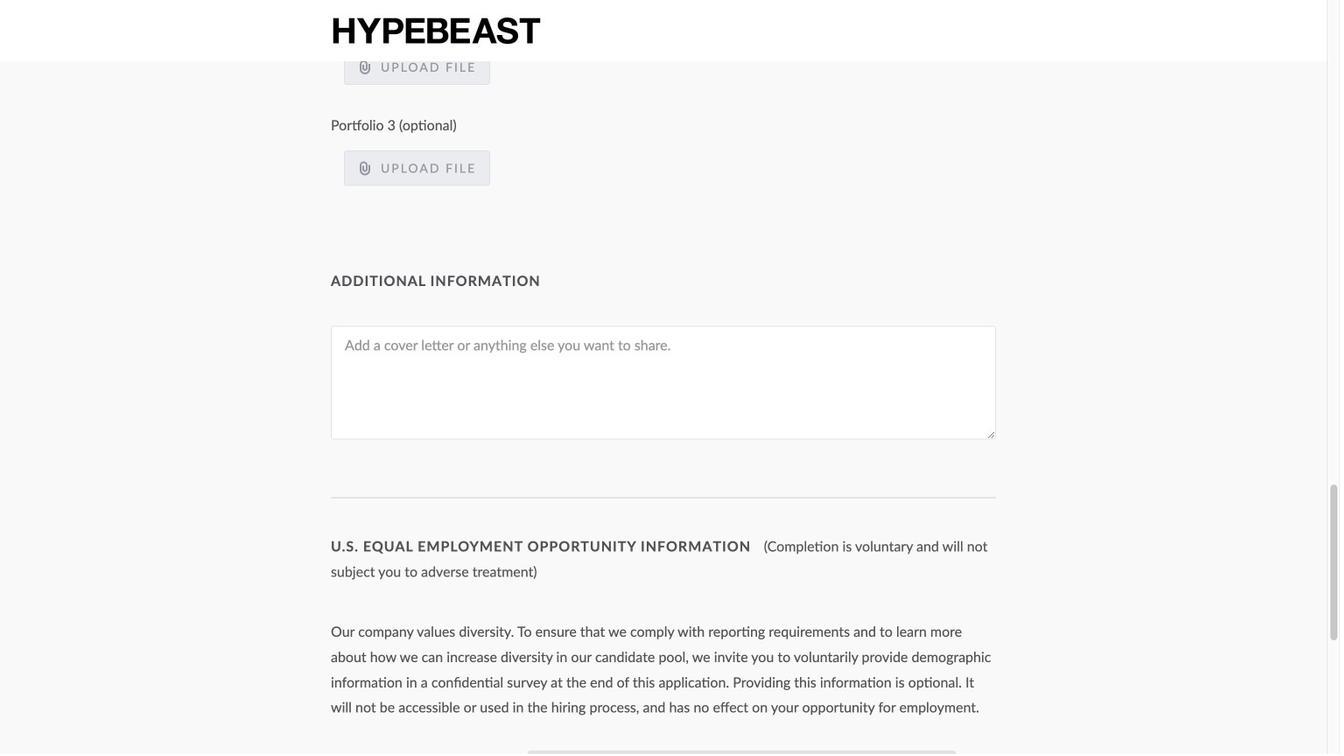 Task type: vqa. For each thing, say whether or not it's contained in the screenshot.
Hypebeast logo at the left of the page
yes



Task type: describe. For each thing, give the bounding box(es) containing it.
Add a cover letter or anything else you want to share. text field
[[331, 326, 996, 440]]

hypebeast logo image
[[331, 15, 542, 46]]



Task type: locate. For each thing, give the bounding box(es) containing it.
paperclip image
[[358, 60, 372, 74]]

paperclip image
[[358, 161, 372, 175]]



